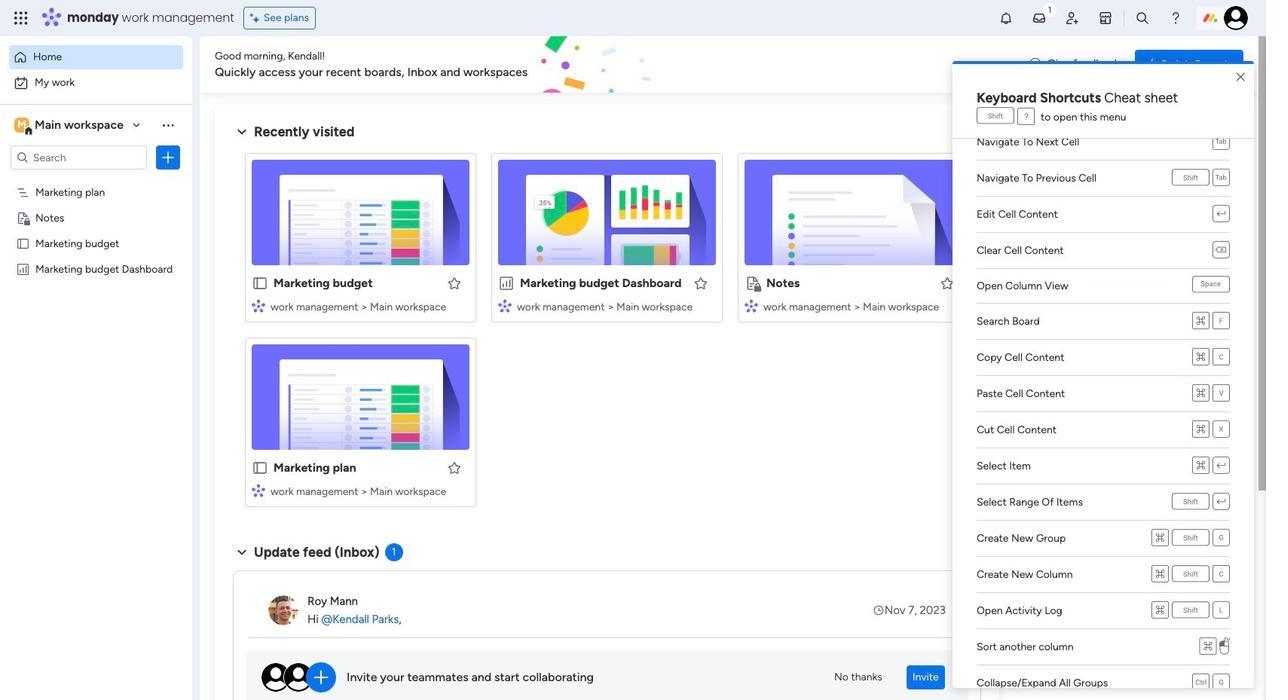 Task type: describe. For each thing, give the bounding box(es) containing it.
1 vertical spatial option
[[9, 71, 183, 95]]

v2 shortcuts l image
[[1213, 602, 1230, 620]]

help center element
[[1018, 432, 1244, 493]]

Search in workspace field
[[32, 149, 126, 166]]

dapulse x slim image
[[1237, 70, 1245, 85]]

add to favorites image
[[447, 460, 462, 475]]

2 vertical spatial public board image
[[252, 460, 268, 476]]

2 v2 shortcuts tab image from the top
[[1213, 170, 1230, 187]]

1 element
[[385, 544, 403, 562]]

1 image
[[1043, 1, 1057, 18]]

private board image
[[745, 275, 761, 292]]

v2 shortcuts v image
[[1213, 385, 1230, 403]]

2 v2 shortcuts g image from the top
[[1213, 675, 1230, 692]]

private board image
[[16, 210, 30, 225]]

1 vertical spatial v2 shortcuts command image
[[1200, 639, 1217, 656]]

add to favorites image for private board image
[[940, 276, 955, 291]]

notifications image
[[999, 11, 1014, 26]]

public dashboard image
[[498, 275, 515, 292]]

0 vertical spatial option
[[9, 45, 183, 69]]

close recently visited image
[[233, 123, 251, 141]]

workspace options image
[[161, 117, 176, 132]]

v2 user feedback image
[[1030, 56, 1041, 73]]

1 v2 shortcuts c image from the top
[[1213, 349, 1230, 366]]

workspace selection element
[[14, 116, 126, 136]]

workspace image
[[14, 117, 29, 133]]

1 v2 shortcuts tab image from the top
[[1213, 133, 1230, 151]]

v2 left click image
[[1220, 639, 1230, 656]]

v2 bolt switch image
[[1147, 56, 1156, 73]]



Task type: locate. For each thing, give the bounding box(es) containing it.
1 vertical spatial v2 shortcuts enter image
[[1213, 458, 1230, 475]]

v2 shortcuts enter image
[[1213, 206, 1230, 223], [1213, 458, 1230, 475]]

2 vertical spatial option
[[0, 178, 192, 181]]

1 vertical spatial v2 shortcuts tab image
[[1213, 170, 1230, 187]]

1 add to favorites image from the left
[[447, 276, 462, 291]]

v2 shortcuts c image up v2 shortcuts l icon
[[1213, 566, 1230, 583]]

v2 shortcuts enter image down v2 shortcuts x icon
[[1213, 458, 1230, 475]]

list box
[[0, 176, 192, 485]]

add to favorites image
[[447, 276, 462, 291], [694, 276, 709, 291], [940, 276, 955, 291]]

1 v2 shortcuts g image from the top
[[1213, 530, 1230, 547]]

0 vertical spatial v2 shortcuts c image
[[1213, 349, 1230, 366]]

2 add to favorites image from the left
[[694, 276, 709, 291]]

search everything image
[[1135, 11, 1150, 26]]

options image
[[161, 150, 176, 165]]

0 vertical spatial v2 shortcuts g image
[[1213, 530, 1230, 547]]

roy mann image
[[268, 596, 299, 626]]

add to favorites image for the middle public board image
[[447, 276, 462, 291]]

quick search results list box
[[233, 141, 982, 525]]

v2 shortcuts c image up v2 shortcuts v image
[[1213, 349, 1230, 366]]

v2 shortcuts command image
[[1193, 313, 1210, 330], [1193, 349, 1210, 366], [1193, 385, 1210, 403], [1193, 421, 1210, 439], [1152, 530, 1169, 547], [1152, 566, 1169, 583], [1152, 602, 1169, 620]]

update feed image
[[1032, 11, 1047, 26]]

1 horizontal spatial add to favorites image
[[694, 276, 709, 291]]

1 vertical spatial v2 shortcuts c image
[[1213, 566, 1230, 583]]

v2 shortcuts c image
[[1213, 349, 1230, 366], [1213, 566, 1230, 583]]

0 horizontal spatial add to favorites image
[[447, 276, 462, 291]]

v2 shortcuts g image down v2 shortcuts enter icon
[[1213, 530, 1230, 547]]

0 vertical spatial public board image
[[16, 236, 30, 250]]

public board image
[[16, 236, 30, 250], [252, 275, 268, 292], [252, 460, 268, 476]]

invite members image
[[1065, 11, 1080, 26]]

v2 shortcuts question mark image
[[1018, 109, 1035, 126]]

templates image image
[[1031, 114, 1230, 218]]

v2 shortcuts enter image up v2 shortcuts backspace icon
[[1213, 206, 1230, 223]]

v2 shortcuts g image
[[1213, 530, 1230, 547], [1213, 675, 1230, 692]]

v2 shortcuts g image right "v2 shortcuts ctrl" icon
[[1213, 675, 1230, 692]]

v2 shortcuts x image
[[1213, 421, 1230, 439]]

v2 shortcuts ctrl image
[[1193, 675, 1210, 692]]

0 vertical spatial v2 shortcuts enter image
[[1213, 206, 1230, 223]]

option
[[9, 45, 183, 69], [9, 71, 183, 95], [0, 178, 192, 181]]

v2 shortcuts enter image
[[1213, 494, 1230, 511]]

v2 shortcuts tab image
[[1213, 133, 1230, 151], [1213, 170, 1230, 187]]

see plans image
[[250, 10, 264, 26]]

v2 shortcuts f image
[[1213, 313, 1230, 330]]

v2 shortcuts command image
[[1193, 458, 1210, 475], [1200, 639, 1217, 656]]

select product image
[[14, 11, 29, 26]]

1 vertical spatial public board image
[[252, 275, 268, 292]]

public dashboard image
[[16, 262, 30, 276]]

add to favorites image for public dashboard icon
[[694, 276, 709, 291]]

help image
[[1168, 11, 1184, 26]]

2 v2 shortcuts enter image from the top
[[1213, 458, 1230, 475]]

getting started element
[[1018, 360, 1244, 420]]

0 vertical spatial v2 shortcuts tab image
[[1213, 133, 1230, 151]]

monday marketplace image
[[1098, 11, 1113, 26]]

0 vertical spatial v2 shortcuts command image
[[1193, 458, 1210, 475]]

3 add to favorites image from the left
[[940, 276, 955, 291]]

v2 shortcuts backspace image
[[1213, 242, 1230, 259]]

1 vertical spatial v2 shortcuts g image
[[1213, 675, 1230, 692]]

2 horizontal spatial add to favorites image
[[940, 276, 955, 291]]

close update feed (inbox) image
[[233, 544, 251, 562]]

1 v2 shortcuts enter image from the top
[[1213, 206, 1230, 223]]

2 v2 shortcuts c image from the top
[[1213, 566, 1230, 583]]

kendall parks image
[[1224, 6, 1248, 30]]



Task type: vqa. For each thing, say whether or not it's contained in the screenshot.
Public board icon
yes



